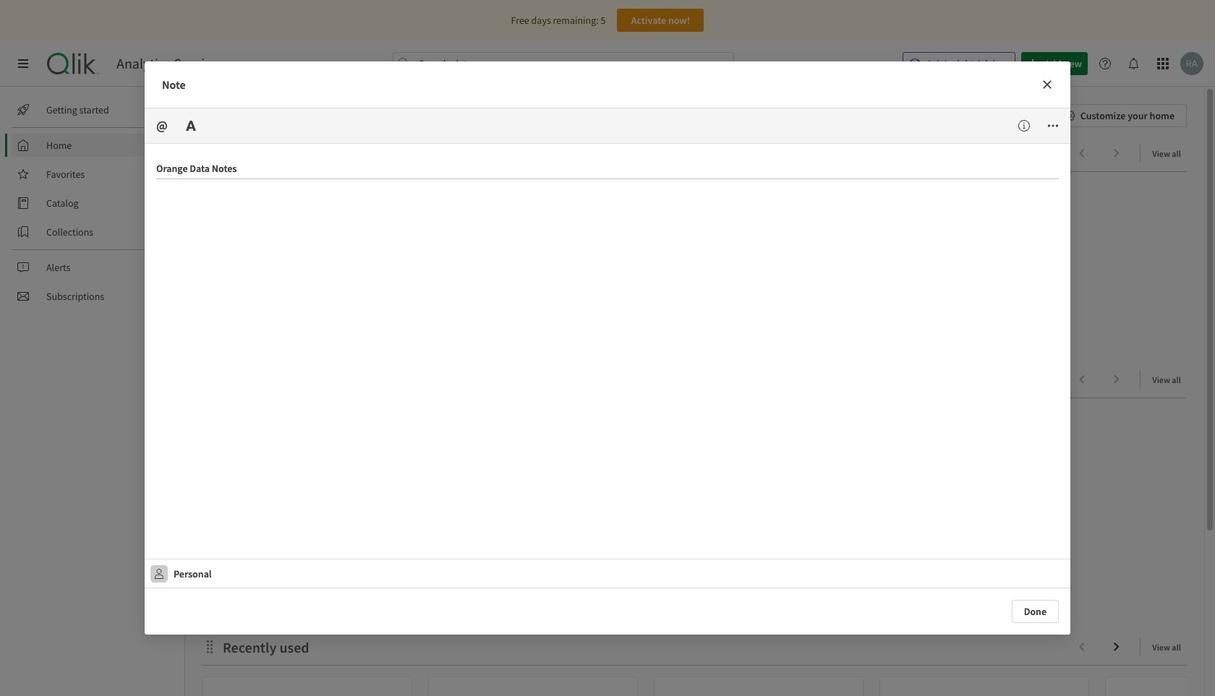 Task type: describe. For each thing, give the bounding box(es) containing it.
toggle formatting image
[[185, 120, 197, 132]]

analytics services element
[[116, 55, 224, 72]]

ruby anderson element
[[212, 564, 225, 577]]

move collection image
[[203, 640, 217, 654]]

insert mention element
[[150, 114, 179, 137]]

close sidebar menu image
[[17, 58, 29, 69]]



Task type: locate. For each thing, give the bounding box(es) containing it.
Note title text field
[[156, 156, 1059, 179]]

ruby anderson image
[[212, 564, 225, 577]]

dialog
[[145, 61, 1071, 635]]

details image
[[1019, 120, 1030, 132]]

navigation pane element
[[0, 93, 184, 314]]

main content
[[179, 87, 1215, 697]]

close image
[[1042, 79, 1053, 90]]

unfavorite image
[[365, 558, 377, 569]]



Task type: vqa. For each thing, say whether or not it's contained in the screenshot.
The Close Icon
yes



